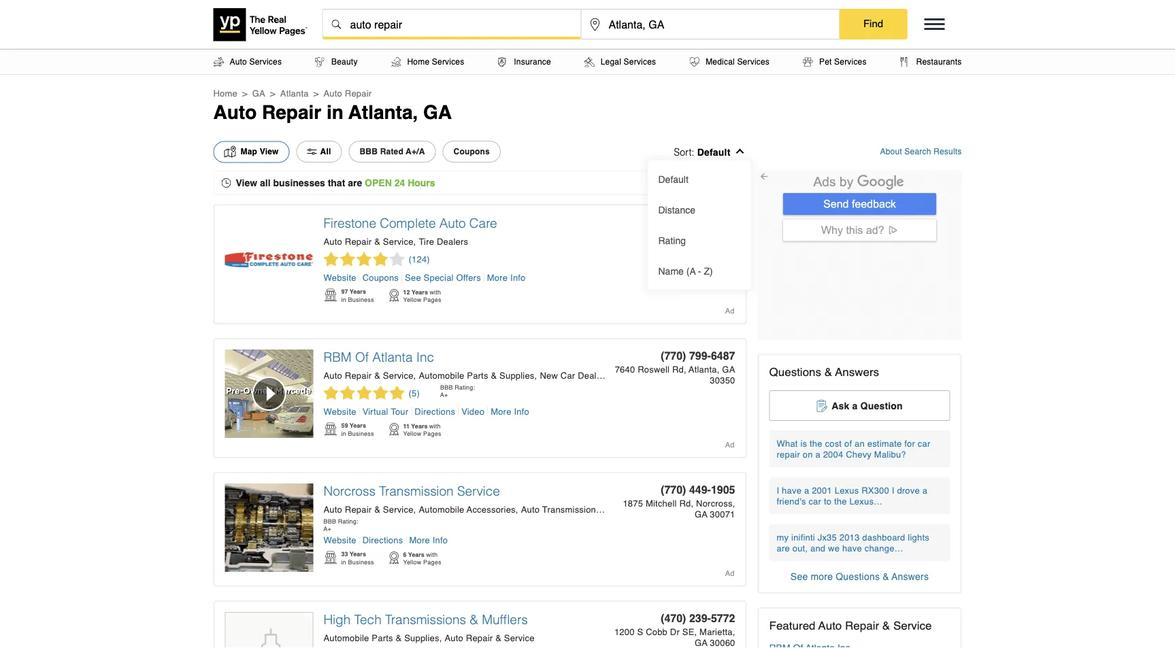 Task type: describe. For each thing, give the bounding box(es) containing it.
1200
[[615, 627, 635, 638]]

see special offers link
[[402, 273, 485, 283]]

z)
[[704, 266, 713, 277]]

30060
[[710, 638, 736, 648]]

automobile accessories link
[[419, 505, 519, 515]]

all
[[320, 147, 331, 157]]

more for offers
[[487, 273, 508, 283]]

ad for service
[[725, 569, 735, 578]]

view all businesses that are open 24 hours
[[236, 178, 435, 189]]

atlanta inside rbm of atlanta inc auto repair & service automobile parts & supplies new car dealers
[[373, 350, 413, 365]]

high
[[324, 613, 351, 628]]

home
[[213, 88, 238, 98]]

my inifinti jx35 2013 dashboard lights are out, and we have change…
[[777, 533, 930, 554]]

se,
[[683, 627, 697, 638]]

rd, for rbm of atlanta inc
[[673, 365, 687, 375]]

new
[[540, 371, 558, 381]]

about search results link
[[881, 147, 962, 157]]

on
[[803, 450, 813, 460]]

about search results
[[881, 147, 962, 157]]

auto up auto repair in atlanta, ga
[[324, 88, 342, 98]]

services for auto services
[[250, 57, 282, 67]]

1 horizontal spatial coupons
[[454, 147, 490, 157]]

with for transmission
[[426, 551, 438, 559]]

home
[[407, 57, 430, 67]]

high tech transmissions & mufflers automobile parts & supplies auto repair & service
[[324, 613, 535, 644]]

bbb inside norcross transmission service auto repair & service automobile accessories auto transmission parts bbb rating: a+ website directions more info
[[324, 518, 336, 525]]

service inside high tech transmissions & mufflers automobile parts & supplies auto repair & service
[[504, 633, 535, 644]]

1875
[[623, 499, 643, 509]]

my inifinti jx35 2013 dashboard lights are out, and we have change… link
[[770, 525, 951, 562]]

a inside '(800) 364-4314 find a location'
[[696, 231, 701, 241]]

distance
[[659, 205, 696, 215]]

firestone complete auto care image
[[225, 216, 314, 304]]

yp image for transmission
[[388, 551, 400, 566]]

lights
[[908, 533, 930, 543]]

parts inside high tech transmissions & mufflers automobile parts & supplies auto repair & service
[[372, 633, 393, 644]]

mitchell
[[646, 499, 677, 509]]

norcross transmission service link
[[324, 484, 500, 499]]

website for website virtual tour directions video more info
[[324, 407, 356, 417]]

0 horizontal spatial view
[[236, 178, 257, 189]]

supplies inside rbm of atlanta inc auto repair & service automobile parts & supplies new car dealers
[[500, 371, 535, 381]]

6
[[403, 551, 407, 559]]

0 vertical spatial atlanta
[[280, 88, 309, 98]]

(770) for norcross transmission service
[[661, 484, 687, 496]]

video link
[[459, 407, 488, 417]]

auto inside high tech transmissions & mufflers automobile parts & supplies auto repair & service
[[445, 633, 464, 644]]

chevy
[[846, 450, 872, 460]]

browse legal services image
[[585, 57, 595, 67]]

featured
[[770, 620, 816, 633]]

0 horizontal spatial atlanta,
[[349, 101, 418, 123]]

ask a question link
[[770, 391, 951, 421]]

rd, for norcross transmission service
[[680, 499, 694, 509]]

a+/a
[[406, 147, 425, 157]]

all link
[[297, 141, 342, 163]]

services for legal services
[[624, 57, 656, 67]]

featured auto repair & service
[[770, 620, 932, 633]]

2 vertical spatial more info link
[[407, 535, 448, 546]]

auto inside rbm of atlanta inc auto repair & service automobile parts & supplies new car dealers
[[324, 371, 342, 381]]

ga up the a+/a
[[423, 101, 452, 123]]

is
[[801, 439, 808, 449]]

(124)
[[409, 254, 430, 264]]

rbm of atlanta inc image
[[190, 350, 347, 438]]

a+ inside norcross transmission service auto repair & service automobile accessories auto transmission parts bbb rating: a+ website directions more info
[[324, 526, 331, 533]]

5772
[[711, 612, 736, 625]]

0 vertical spatial automobile parts & supplies link
[[419, 371, 537, 381]]

0 horizontal spatial coupons
[[363, 273, 399, 283]]

97
[[341, 288, 348, 295]]

website for website coupons see special offers more info
[[324, 273, 356, 283]]

0 horizontal spatial see
[[405, 273, 421, 283]]

6487
[[711, 350, 736, 362]]

12 years with yellow pages
[[403, 289, 442, 303]]

browse beauty image
[[315, 57, 324, 67]]

auto repair & service link down mufflers
[[445, 633, 535, 644]]

more for video
[[491, 407, 512, 417]]

accessories
[[467, 505, 516, 515]]

(a
[[687, 266, 696, 277]]

estimate
[[868, 439, 902, 449]]

1 horizontal spatial directions link
[[412, 407, 459, 417]]

repair inside firestone complete auto care auto repair & service tire dealers
[[345, 237, 372, 247]]

business for firestone
[[348, 296, 374, 303]]

yp image for firestone
[[324, 288, 338, 303]]

ask
[[832, 401, 850, 412]]

239-
[[690, 612, 711, 625]]

& down change…
[[883, 572, 890, 583]]

1 vertical spatial default link
[[652, 164, 747, 195]]

auto repair
[[324, 88, 372, 98]]

auto
[[230, 57, 247, 67]]

browse pet services image
[[803, 57, 814, 67]]

friend's
[[777, 497, 806, 507]]

1 horizontal spatial questions
[[836, 572, 880, 583]]

browse auto services image
[[213, 57, 224, 67]]

rating: inside bbb rating: a+
[[455, 384, 475, 391]]

open
[[365, 178, 392, 189]]

ad for auto
[[725, 307, 735, 315]]

dealers inside firestone complete auto care auto repair & service tire dealers
[[437, 237, 468, 247]]

rated
[[380, 147, 404, 157]]

ga down auto services at the top
[[252, 88, 265, 98]]

have inside the my inifinti jx35 2013 dashboard lights are out, and we have change…
[[843, 544, 863, 554]]

6 years with yellow pages
[[403, 551, 442, 566]]

service inside rbm of atlanta inc auto repair & service automobile parts & supplies new car dealers
[[383, 371, 414, 381]]

years for 11
[[412, 423, 428, 430]]

59 years in business
[[341, 422, 374, 437]]

services for medical services
[[738, 57, 770, 67]]

30071
[[710, 510, 736, 520]]

that
[[328, 178, 345, 189]]

(800) 364-4314 find a location
[[661, 215, 736, 241]]

in for 59
[[341, 430, 346, 437]]

auto right accessories
[[521, 505, 540, 515]]

service inside firestone complete auto care auto repair & service tire dealers
[[383, 237, 414, 247]]

-
[[698, 266, 702, 277]]

transmissions
[[385, 613, 466, 628]]

malibu?
[[875, 450, 907, 460]]

a right ask
[[853, 401, 858, 412]]

directions inside norcross transmission service auto repair & service automobile accessories auto transmission parts bbb rating: a+ website directions more info
[[363, 535, 403, 546]]

parts inside rbm of atlanta inc auto repair & service automobile parts & supplies new car dealers
[[467, 371, 489, 381]]

business inside 59 years in business
[[348, 430, 374, 437]]

browse medical services image
[[690, 57, 700, 67]]

we
[[829, 544, 840, 554]]

automobile inside high tech transmissions & mufflers automobile parts & supplies auto repair & service
[[324, 633, 369, 644]]

(800)
[[661, 215, 687, 228]]

browse insurance image
[[498, 57, 506, 67]]

website inside norcross transmission service auto repair & service automobile accessories auto transmission parts bbb rating: a+ website directions more info
[[324, 535, 356, 546]]

pages for complete
[[424, 296, 442, 303]]

find inside '(800) 364-4314 find a location'
[[676, 231, 694, 241]]

about
[[881, 147, 903, 157]]

an
[[855, 439, 865, 449]]

ga inside (770) 449-1905 1875 mitchell rd, norcross, ga 30071
[[695, 510, 708, 520]]

sort: default
[[674, 147, 731, 158]]

1 vertical spatial default
[[659, 174, 689, 185]]

bbb for bbb rated a+/a
[[360, 147, 378, 157]]

bbb rated a+/a
[[360, 147, 425, 157]]

in for auto
[[327, 101, 344, 123]]

auto down the norcross
[[324, 505, 342, 515]]

a right drove
[[923, 486, 928, 496]]

Where? text field
[[582, 10, 840, 39]]

parts inside norcross transmission service auto repair & service automobile accessories auto transmission parts bbb rating: a+ website directions more info
[[599, 505, 620, 515]]

to
[[824, 497, 832, 507]]

roswell
[[638, 365, 670, 375]]

automobile inside norcross transmission service auto repair & service automobile accessories auto transmission parts bbb rating: a+ website directions more info
[[419, 505, 465, 515]]

jx35
[[818, 533, 837, 543]]

Find a business text field
[[323, 10, 581, 39]]

of
[[845, 439, 853, 449]]

& down the see more questions & answers link
[[883, 620, 891, 633]]

1 vertical spatial more info link
[[488, 407, 530, 417]]

& down the rbm of atlanta inc link
[[375, 371, 381, 381]]

see more questions & answers
[[791, 572, 929, 583]]

(5)
[[409, 388, 420, 399]]

& left 'new'
[[491, 371, 497, 381]]

have inside i have a 2001 lexus rx300 i drove a friend's car to the lexus…
[[782, 486, 802, 496]]

dashboard
[[863, 533, 906, 543]]

what is the cost of an estimate for car repair on a 2004 chevy malibu?
[[777, 439, 931, 460]]

firestone complete auto care auto repair & service tire dealers
[[324, 216, 497, 247]]

rating
[[659, 235, 686, 246]]

firestone
[[324, 216, 376, 231]]

repair inside high tech transmissions & mufflers automobile parts & supplies auto repair & service
[[466, 633, 493, 644]]

in for 33
[[341, 559, 346, 566]]

supplies inside high tech transmissions & mufflers automobile parts & supplies auto repair & service
[[405, 633, 440, 644]]

info for website coupons see special offers more info
[[511, 273, 526, 283]]

the inside i have a 2001 lexus rx300 i drove a friend's car to the lexus…
[[835, 497, 847, 507]]

1 vertical spatial answers
[[892, 572, 929, 583]]

hours
[[408, 178, 435, 189]]

car inside i have a 2001 lexus rx300 i drove a friend's car to the lexus…
[[809, 497, 822, 507]]

0 vertical spatial answers
[[836, 366, 880, 379]]

0 vertical spatial questions
[[770, 366, 822, 379]]

rating: inside norcross transmission service auto repair & service automobile accessories auto transmission parts bbb rating: a+ website directions more info
[[338, 518, 359, 525]]

years for 6
[[408, 551, 425, 559]]

& left mufflers
[[470, 613, 479, 628]]

1 horizontal spatial see
[[791, 572, 808, 583]]

atlanta, inside '(770) 799-6487 7640 roswell rd, atlanta, ga 30350'
[[689, 365, 720, 375]]

repair up auto repair in atlanta, ga
[[345, 88, 372, 98]]

1 vertical spatial automobile parts & supplies link
[[324, 633, 442, 644]]

find inside find button
[[864, 18, 884, 30]]

& inside norcross transmission service auto repair & service automobile accessories auto transmission parts bbb rating: a+ website directions more info
[[375, 505, 381, 515]]

more
[[811, 572, 833, 583]]

(770) for rbm of atlanta inc
[[661, 350, 687, 362]]

business for norcross
[[348, 559, 374, 566]]

2 yp image from the top
[[388, 422, 400, 437]]

find a location link
[[661, 231, 736, 241]]



Task type: locate. For each thing, give the bounding box(es) containing it.
yp image for norcross
[[324, 551, 338, 566]]

yp image left 6
[[388, 551, 400, 566]]

ask a question
[[832, 401, 903, 412]]

website up 59
[[324, 407, 356, 417]]

are inside the my inifinti jx35 2013 dashboard lights are out, and we have change…
[[777, 544, 790, 554]]

auto repair in atlanta, ga
[[213, 101, 452, 123]]

directions link up 6
[[360, 535, 407, 546]]

services right pet
[[835, 57, 867, 67]]

website link for firestone complete auto care
[[324, 273, 360, 283]]

1 horizontal spatial are
[[777, 544, 790, 554]]

1 (770) from the top
[[661, 350, 687, 362]]

default right sort:
[[698, 147, 731, 158]]

years right 6
[[408, 551, 425, 559]]

legal services
[[601, 57, 656, 67]]

2 horizontal spatial bbb
[[440, 384, 453, 391]]

repair
[[345, 88, 372, 98], [262, 101, 321, 123], [345, 237, 372, 247], [345, 371, 372, 381], [345, 505, 372, 515], [846, 620, 880, 633], [466, 633, 493, 644]]

distance link
[[652, 195, 747, 225]]

2 vertical spatial pages
[[424, 559, 442, 566]]

years inside 97 years in business
[[350, 288, 366, 295]]

mufflers
[[482, 613, 528, 628]]

services for home services
[[432, 57, 465, 67]]

2 vertical spatial bbb
[[324, 518, 336, 525]]

0 horizontal spatial find
[[676, 231, 694, 241]]

364-
[[690, 215, 711, 228]]

1 vertical spatial yellow
[[403, 430, 422, 437]]

view left all
[[236, 178, 257, 189]]

default link down sort: default
[[652, 164, 747, 195]]

what
[[777, 439, 798, 449]]

business
[[348, 296, 374, 303], [348, 430, 374, 437], [348, 559, 374, 566]]

info for website virtual tour directions video more info
[[514, 407, 530, 417]]

rd, inside (770) 449-1905 1875 mitchell rd, norcross, ga 30071
[[680, 499, 694, 509]]

view right the map
[[260, 147, 279, 157]]

in
[[327, 101, 344, 123], [341, 296, 346, 303], [341, 430, 346, 437], [341, 559, 346, 566]]

atlanta link
[[280, 88, 309, 98]]

dealers right tire
[[437, 237, 468, 247]]

0 vertical spatial car
[[918, 439, 931, 449]]

1 vertical spatial car
[[809, 497, 822, 507]]

years inside 33 years in business
[[350, 551, 366, 558]]

years for 12
[[412, 289, 428, 296]]

default down sort:
[[659, 174, 689, 185]]

in inside 97 years in business
[[341, 296, 346, 303]]

years right 12
[[412, 289, 428, 296]]

3 business from the top
[[348, 559, 374, 566]]

with inside 11 years with yellow pages
[[430, 423, 441, 430]]

0 vertical spatial directions
[[415, 407, 456, 417]]

tire dealers link
[[419, 237, 468, 247]]

website link for norcross transmission service
[[324, 535, 360, 546]]

info right offers
[[511, 273, 526, 283]]

more inside norcross transmission service auto repair & service automobile accessories auto transmission parts bbb rating: a+ website directions more info
[[409, 535, 430, 546]]

33
[[341, 551, 348, 558]]

coupons
[[454, 147, 490, 157], [363, 273, 399, 283]]

car right the for
[[918, 439, 931, 449]]

1 pages from the top
[[424, 296, 442, 303]]

website virtual tour directions video more info
[[324, 407, 530, 417]]

more info link right 'video'
[[488, 407, 530, 417]]

automobile inside rbm of atlanta inc auto repair & service automobile parts & supplies new car dealers
[[419, 371, 465, 381]]

what is the cost of an estimate for car repair on a 2004 chevy malibu? link
[[770, 431, 951, 468]]

0 vertical spatial with
[[430, 289, 441, 296]]

ga up 30350
[[723, 365, 736, 375]]

map view link
[[213, 141, 290, 163]]

norcross transmission service image
[[225, 484, 314, 573]]

0 vertical spatial the
[[810, 439, 823, 449]]

0 vertical spatial bbb
[[360, 147, 378, 157]]

find up pet services
[[864, 18, 884, 30]]

business inside 97 years in business
[[348, 296, 374, 303]]

(770) inside '(770) 799-6487 7640 roswell rd, atlanta, ga 30350'
[[661, 350, 687, 362]]

ga inside (470) 239-5772 1200 s cobb dr se, marietta, ga 30060
[[695, 638, 708, 648]]

marietta,
[[700, 627, 736, 638]]

more up 6 years with yellow pages at the bottom left of page
[[409, 535, 430, 546]]

the inside what is the cost of an estimate for car repair on a 2004 chevy malibu?
[[810, 439, 823, 449]]

auto repair & service link up (124) link
[[324, 237, 416, 247]]

coupons down (124) link
[[363, 273, 399, 283]]

a inside what is the cost of an estimate for car repair on a 2004 chevy malibu?
[[816, 450, 821, 460]]

directions link up 11 years with yellow pages
[[412, 407, 459, 417]]

atlanta right ga link
[[280, 88, 309, 98]]

bbb down the norcross
[[324, 518, 336, 525]]

1 horizontal spatial a+
[[440, 391, 448, 399]]

questions down my inifinti jx35 2013 dashboard lights are out, and we have change… "link"
[[836, 572, 880, 583]]

1 services from the left
[[250, 57, 282, 67]]

1 horizontal spatial atlanta,
[[689, 365, 720, 375]]

dr
[[670, 627, 680, 638]]

12
[[403, 289, 410, 296]]

1 horizontal spatial default
[[698, 147, 731, 158]]

new car dealers link
[[540, 371, 612, 381]]

auto repair & service link up (5) link
[[324, 371, 416, 381]]

service
[[383, 237, 414, 247], [383, 371, 414, 381], [457, 484, 500, 499], [383, 505, 414, 515], [894, 620, 932, 633], [504, 633, 535, 644]]

high tech transmissions & mufflers link
[[324, 613, 528, 628]]

directions link
[[412, 407, 459, 417], [360, 535, 407, 546]]

tech
[[354, 613, 382, 628]]

website up "97"
[[324, 273, 356, 283]]

ask a question image
[[817, 400, 829, 413]]

yellow inside 11 years with yellow pages
[[403, 430, 422, 437]]

yp image left 33
[[324, 551, 338, 566]]

website
[[324, 273, 356, 283], [324, 407, 356, 417], [324, 535, 356, 546]]

bbb inside bbb rating: a+
[[440, 384, 453, 391]]

0 vertical spatial dealers
[[437, 237, 468, 247]]

inc
[[416, 350, 434, 365]]

map view
[[241, 147, 279, 157]]

2 ad from the top
[[725, 441, 735, 449]]

1 horizontal spatial answers
[[892, 572, 929, 583]]

1 vertical spatial transmission
[[543, 505, 596, 515]]

find down (800) on the top of the page
[[676, 231, 694, 241]]

with right 6
[[426, 551, 438, 559]]

2 i from the left
[[892, 486, 895, 496]]

years for 33
[[350, 551, 366, 558]]

0 horizontal spatial directions
[[363, 535, 403, 546]]

rd, down 449-
[[680, 499, 694, 509]]

& inside firestone complete auto care auto repair & service tire dealers
[[375, 237, 381, 247]]

1 yp image from the top
[[324, 288, 338, 303]]

yellow
[[403, 296, 422, 303], [403, 430, 422, 437], [403, 559, 422, 566]]

1 vertical spatial (770)
[[661, 484, 687, 496]]

1 horizontal spatial rating:
[[455, 384, 475, 391]]

2 website from the top
[[324, 407, 356, 417]]

supplies down the transmissions
[[405, 633, 440, 644]]

1 horizontal spatial directions
[[415, 407, 456, 417]]

medical services
[[706, 57, 770, 67]]

0 horizontal spatial rating:
[[338, 518, 359, 525]]

(124) link
[[324, 252, 430, 267]]

yellow inside 6 years with yellow pages
[[403, 559, 422, 566]]

inifinti
[[792, 533, 816, 543]]

2 vertical spatial yp image
[[324, 551, 338, 566]]

name
[[659, 266, 684, 277]]

years right 59
[[350, 422, 366, 429]]

1 vertical spatial website link
[[324, 407, 360, 417]]

1 vertical spatial supplies
[[405, 633, 440, 644]]

pet services
[[820, 57, 867, 67]]

2 vertical spatial ad
[[725, 569, 735, 578]]

with down special
[[430, 289, 441, 296]]

0 vertical spatial a+
[[440, 391, 448, 399]]

3 ad from the top
[[725, 569, 735, 578]]

name (a - z)
[[659, 266, 713, 277]]

0 horizontal spatial car
[[809, 497, 822, 507]]

a+ inside bbb rating: a+
[[440, 391, 448, 399]]

bbb left rated
[[360, 147, 378, 157]]

question
[[861, 401, 903, 412]]

yp image
[[324, 288, 338, 303], [324, 422, 338, 437], [324, 551, 338, 566]]

449-
[[690, 484, 711, 496]]

0 horizontal spatial bbb
[[324, 518, 336, 525]]

2 website link from the top
[[324, 407, 360, 417]]

ga down the se,
[[695, 638, 708, 648]]

services right the auto at the left
[[250, 57, 282, 67]]

3 yp image from the top
[[388, 551, 400, 566]]

rating: down rbm of atlanta inc auto repair & service automobile parts & supplies new car dealers
[[455, 384, 475, 391]]

the
[[810, 439, 823, 449], [835, 497, 847, 507]]

drove
[[898, 486, 920, 496]]

my
[[777, 533, 789, 543]]

for
[[905, 439, 916, 449]]

car inside what is the cost of an estimate for car repair on a 2004 chevy malibu?
[[918, 439, 931, 449]]

i left drove
[[892, 486, 895, 496]]

coupons link
[[360, 273, 402, 283]]

yellow for complete
[[403, 296, 422, 303]]

norcross transmission service auto repair & service automobile accessories auto transmission parts bbb rating: a+ website directions more info
[[324, 484, 620, 546]]

1 website from the top
[[324, 273, 356, 283]]

pages inside 6 years with yellow pages
[[424, 559, 442, 566]]

0 vertical spatial directions link
[[412, 407, 459, 417]]

firestone complete auto care link
[[324, 216, 497, 231]]

2001
[[812, 486, 833, 496]]

more info link right offers
[[485, 273, 526, 283]]

atlanta, down auto repair
[[349, 101, 418, 123]]

0 vertical spatial transmission
[[379, 484, 454, 499]]

0 vertical spatial yp image
[[388, 288, 400, 303]]

1 vertical spatial directions link
[[360, 535, 407, 546]]

3 pages from the top
[[424, 559, 442, 566]]

2 vertical spatial info
[[433, 535, 448, 546]]

years right 11
[[412, 423, 428, 430]]

3 website link from the top
[[324, 535, 360, 546]]

repair inside rbm of atlanta inc auto repair & service automobile parts & supplies new car dealers
[[345, 371, 372, 381]]

business inside 33 years in business
[[348, 559, 374, 566]]

yp image
[[388, 288, 400, 303], [388, 422, 400, 437], [388, 551, 400, 566]]

rbm of atlanta inc link
[[324, 350, 434, 365]]

default link right sort:
[[698, 147, 738, 158]]

repair inside norcross transmission service auto repair & service automobile accessories auto transmission parts bbb rating: a+ website directions more info
[[345, 505, 372, 515]]

59
[[341, 422, 348, 429]]

& down the norcross
[[375, 505, 381, 515]]

1 yellow from the top
[[403, 296, 422, 303]]

1 horizontal spatial transmission
[[543, 505, 596, 515]]

3 services from the left
[[624, 57, 656, 67]]

1 vertical spatial yp image
[[324, 422, 338, 437]]

info up 6 years with yellow pages at the bottom left of page
[[433, 535, 448, 546]]

0 vertical spatial see
[[405, 273, 421, 283]]

3 yellow from the top
[[403, 559, 422, 566]]

auto down "home" link
[[213, 101, 257, 123]]

repair down mufflers
[[466, 633, 493, 644]]

dealers
[[437, 237, 468, 247], [578, 371, 610, 381]]

pages inside 11 years with yellow pages
[[424, 430, 442, 437]]

repair down atlanta link
[[262, 101, 321, 123]]

& up ask a question 'icon' at bottom right
[[825, 366, 833, 379]]

automobile parts & supplies link up bbb rating: a+
[[419, 371, 537, 381]]

thumbnail image
[[226, 613, 313, 649]]

ga inside '(770) 799-6487 7640 roswell rd, atlanta, ga 30350'
[[723, 365, 736, 375]]

more right video link
[[491, 407, 512, 417]]

1 website link from the top
[[324, 273, 360, 283]]

in inside 59 years in business
[[341, 430, 346, 437]]

a down 364-
[[696, 231, 701, 241]]

years inside '12 years with yellow pages'
[[412, 289, 428, 296]]

1 vertical spatial with
[[430, 423, 441, 430]]

24
[[395, 178, 405, 189]]

in inside 33 years in business
[[341, 559, 346, 566]]

1 vertical spatial view
[[236, 178, 257, 189]]

0 horizontal spatial directions link
[[360, 535, 407, 546]]

0 vertical spatial website link
[[324, 273, 360, 283]]

care
[[470, 216, 497, 231]]

auto repair & service link for firestone complete auto care
[[324, 237, 416, 247]]

repair down the norcross
[[345, 505, 372, 515]]

0 vertical spatial website
[[324, 273, 356, 283]]

in down "97"
[[341, 296, 346, 303]]

parts up bbb rating: a+
[[467, 371, 489, 381]]

years inside 59 years in business
[[350, 422, 366, 429]]

info inside norcross transmission service auto repair & service automobile accessories auto transmission parts bbb rating: a+ website directions more info
[[433, 535, 448, 546]]

questions up ask a question 'icon' at bottom right
[[770, 366, 822, 379]]

rx300
[[862, 486, 890, 496]]

more info link up 6 years with yellow pages at the bottom left of page
[[407, 535, 448, 546]]

auto repair & service link for norcross transmission service
[[324, 505, 416, 515]]

pages
[[424, 296, 442, 303], [424, 430, 442, 437], [424, 559, 442, 566]]

with inside '12 years with yellow pages'
[[430, 289, 441, 296]]

2 horizontal spatial parts
[[599, 505, 620, 515]]

0 vertical spatial more
[[487, 273, 508, 283]]

automobile parts & supplies link down tech
[[324, 633, 442, 644]]

of
[[355, 350, 369, 365]]

& down mufflers
[[496, 633, 502, 644]]

see
[[405, 273, 421, 283], [791, 572, 808, 583]]

repair down the see more questions & answers link
[[846, 620, 880, 633]]

0 vertical spatial more info link
[[485, 273, 526, 283]]

auto repair & service link
[[324, 237, 416, 247], [324, 371, 416, 381], [324, 505, 416, 515], [445, 633, 535, 644]]

repair down firestone at the top
[[345, 237, 372, 247]]

auto up tire dealers link
[[440, 216, 466, 231]]

dealers right car
[[578, 371, 610, 381]]

years inside 6 years with yellow pages
[[408, 551, 425, 559]]

years inside 11 years with yellow pages
[[412, 423, 428, 430]]

0 vertical spatial yp image
[[324, 288, 338, 303]]

website up 33
[[324, 535, 356, 546]]

0 horizontal spatial answers
[[836, 366, 880, 379]]

more right offers
[[487, 273, 508, 283]]

services for pet services
[[835, 57, 867, 67]]

rd, inside '(770) 799-6487 7640 roswell rd, atlanta, ga 30350'
[[673, 365, 687, 375]]

the right the is
[[810, 439, 823, 449]]

auto down high tech transmissions & mufflers link
[[445, 633, 464, 644]]

(770) up roswell
[[661, 350, 687, 362]]

1 vertical spatial find
[[676, 231, 694, 241]]

auto repair & service link for rbm of atlanta inc
[[324, 371, 416, 381]]

1 vertical spatial yp image
[[388, 422, 400, 437]]

see up 12
[[405, 273, 421, 283]]

1 vertical spatial rating:
[[338, 518, 359, 525]]

2 business from the top
[[348, 430, 374, 437]]

2 vertical spatial website
[[324, 535, 356, 546]]

2 services from the left
[[432, 57, 465, 67]]

tour
[[391, 407, 409, 417]]

0 vertical spatial ad
[[725, 307, 735, 315]]

3 yp image from the top
[[324, 551, 338, 566]]

0 vertical spatial pages
[[424, 296, 442, 303]]

0 vertical spatial yellow
[[403, 296, 422, 303]]

see left more
[[791, 572, 808, 583]]

(770) up mitchell
[[661, 484, 687, 496]]

change…
[[865, 544, 904, 554]]

0 vertical spatial rd,
[[673, 365, 687, 375]]

2 (770) from the top
[[661, 484, 687, 496]]

1 vertical spatial info
[[514, 407, 530, 417]]

auto services
[[230, 57, 282, 67]]

0 vertical spatial info
[[511, 273, 526, 283]]

0 horizontal spatial are
[[348, 178, 362, 189]]

7640
[[615, 365, 635, 375]]

with inside 6 years with yellow pages
[[426, 551, 438, 559]]

0 horizontal spatial atlanta
[[280, 88, 309, 98]]

1 vertical spatial atlanta
[[373, 350, 413, 365]]

special
[[424, 273, 454, 283]]

1 horizontal spatial bbb
[[360, 147, 378, 157]]

auto down firestone at the top
[[324, 237, 342, 247]]

1 vertical spatial more
[[491, 407, 512, 417]]

2 vertical spatial automobile
[[324, 633, 369, 644]]

transmission up automobile accessories link
[[379, 484, 454, 499]]

1 vertical spatial business
[[348, 430, 374, 437]]

car left "to"
[[809, 497, 822, 507]]

(770) inside (770) 449-1905 1875 mitchell rd, norcross, ga 30071
[[661, 484, 687, 496]]

2 yp image from the top
[[324, 422, 338, 437]]

a right on
[[816, 450, 821, 460]]

results
[[934, 147, 962, 157]]

more info link
[[485, 273, 526, 283], [488, 407, 530, 417], [407, 535, 448, 546]]

bbb for bbb rating: a+
[[440, 384, 453, 391]]

a left 2001
[[805, 486, 810, 496]]

0 vertical spatial supplies
[[500, 371, 535, 381]]

pages inside '12 years with yellow pages'
[[424, 296, 442, 303]]

the real yellow pages logo image
[[213, 8, 309, 41]]

yp image left "97"
[[324, 288, 338, 303]]

insurance
[[514, 57, 551, 67]]

automobile
[[419, 371, 465, 381], [419, 505, 465, 515], [324, 633, 369, 644]]

repair down of
[[345, 371, 372, 381]]

2 vertical spatial yp image
[[388, 551, 400, 566]]

automobile up bbb rating: a+
[[419, 371, 465, 381]]

browse restaurants image
[[900, 57, 909, 67]]

4 services from the left
[[738, 57, 770, 67]]

1 vertical spatial coupons
[[363, 273, 399, 283]]

businesses
[[273, 178, 325, 189]]

1 vertical spatial dealers
[[578, 371, 610, 381]]

in for 97
[[341, 296, 346, 303]]

1 vertical spatial see
[[791, 572, 808, 583]]

auto right featured
[[819, 620, 842, 633]]

3 website from the top
[[324, 535, 356, 546]]

5 services from the left
[[835, 57, 867, 67]]

cobb
[[646, 627, 668, 638]]

1 horizontal spatial dealers
[[578, 371, 610, 381]]

with for complete
[[430, 289, 441, 296]]

directions up 33 years in business
[[363, 535, 403, 546]]

0 horizontal spatial a+
[[324, 526, 331, 533]]

pages for transmission
[[424, 559, 442, 566]]

a+ up the website virtual tour directions video more info
[[440, 391, 448, 399]]

1 business from the top
[[348, 296, 374, 303]]

yellow for transmission
[[403, 559, 422, 566]]

home services
[[407, 57, 465, 67]]

2 yellow from the top
[[403, 430, 422, 437]]

legal
[[601, 57, 622, 67]]

rating: down the norcross
[[338, 518, 359, 525]]

yp image for complete
[[388, 288, 400, 303]]

1 ad from the top
[[725, 307, 735, 315]]

beauty
[[332, 57, 358, 67]]

services right legal
[[624, 57, 656, 67]]

1 horizontal spatial find
[[864, 18, 884, 30]]

default
[[698, 147, 731, 158], [659, 174, 689, 185]]

ad up the 5772
[[725, 569, 735, 578]]

rd,
[[673, 365, 687, 375], [680, 499, 694, 509]]

1 vertical spatial ad
[[725, 441, 735, 449]]

0 vertical spatial coupons
[[454, 147, 490, 157]]

yellow down 11
[[403, 430, 422, 437]]

1 horizontal spatial parts
[[467, 371, 489, 381]]

dealers inside rbm of atlanta inc auto repair & service automobile parts & supplies new car dealers
[[578, 371, 610, 381]]

auto down rbm
[[324, 371, 342, 381]]

2 pages from the top
[[424, 430, 442, 437]]

1 i from the left
[[777, 486, 780, 496]]

bbb down rbm of atlanta inc auto repair & service automobile parts & supplies new car dealers
[[440, 384, 453, 391]]

0 horizontal spatial supplies
[[405, 633, 440, 644]]

11 years with yellow pages
[[403, 423, 442, 437]]

1 horizontal spatial have
[[843, 544, 863, 554]]

years right "97"
[[350, 288, 366, 295]]

1 horizontal spatial supplies
[[500, 371, 535, 381]]

1 vertical spatial have
[[843, 544, 863, 554]]

business up tech
[[348, 559, 374, 566]]

ad
[[725, 307, 735, 315], [725, 441, 735, 449], [725, 569, 735, 578]]

2 vertical spatial parts
[[372, 633, 393, 644]]

years for 97
[[350, 288, 366, 295]]

years for 59
[[350, 422, 366, 429]]

1 horizontal spatial view
[[260, 147, 279, 157]]

1 vertical spatial a+
[[324, 526, 331, 533]]

a+
[[440, 391, 448, 399], [324, 526, 331, 533]]

& down the transmissions
[[396, 633, 402, 644]]

(470)
[[661, 612, 687, 625]]

rd, right roswell
[[673, 365, 687, 375]]

advertisement region
[[758, 170, 962, 340]]

see more questions & answers link
[[770, 572, 951, 583]]

0 vertical spatial default link
[[698, 147, 738, 158]]

0 horizontal spatial the
[[810, 439, 823, 449]]

search
[[905, 147, 932, 157]]

yellow inside '12 years with yellow pages'
[[403, 296, 422, 303]]

0 horizontal spatial parts
[[372, 633, 393, 644]]

yellow down 6
[[403, 559, 422, 566]]

pages up high tech transmissions & mufflers link
[[424, 559, 442, 566]]

browse home services image
[[391, 57, 401, 67]]

1 yp image from the top
[[388, 288, 400, 303]]

yp image left 12
[[388, 288, 400, 303]]

4314
[[711, 215, 736, 228]]

0 vertical spatial view
[[260, 147, 279, 157]]



Task type: vqa. For each thing, say whether or not it's contained in the screenshot.
is
yes



